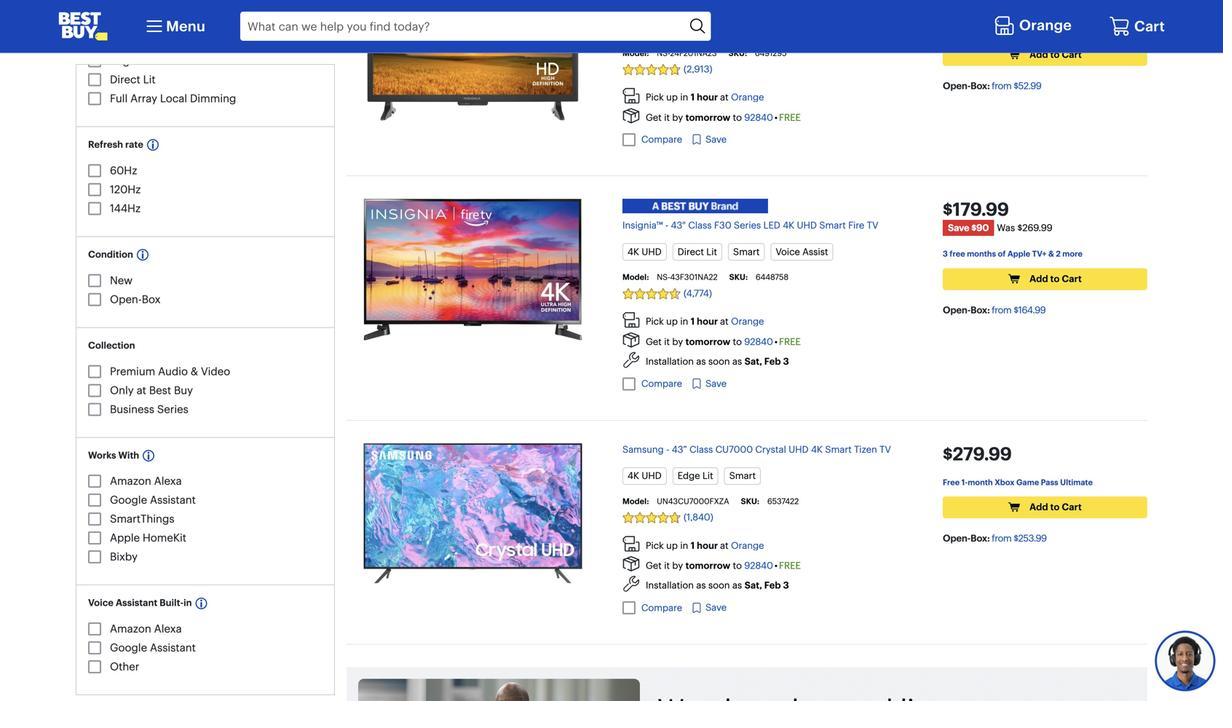 Task type: locate. For each thing, give the bounding box(es) containing it.
apple homekit link
[[110, 532, 186, 545]]

2 soon from the top
[[709, 580, 730, 591]]

2 vertical spatial get
[[646, 560, 662, 572]]

month
[[968, 477, 993, 487]]

add down orange dropdown button
[[1030, 49, 1049, 60]]

it for second 92840 'dropdown button' from the top of the page
[[664, 336, 670, 348]]

in for orange button related to second 92840 'dropdown button' from the top of the page
[[681, 316, 689, 328]]

& left video
[[191, 365, 198, 378]]

at down (2,913) link
[[720, 92, 729, 103]]

Edge Lit checkbox
[[88, 55, 101, 68]]

Amazon Alexa checkbox
[[88, 475, 101, 488], [88, 623, 101, 636]]

1 vertical spatial sat,
[[745, 580, 762, 591]]

pick up in 1 hour at orange for third 92840 'dropdown button' from the bottom of the page
[[646, 92, 764, 103]]

1 vertical spatial 4k uhd
[[628, 470, 662, 482]]

2 alexa from the top
[[154, 623, 182, 636]]

0 vertical spatial direct lit
[[110, 73, 156, 87]]

sat, for third 92840 'dropdown button' from the top
[[745, 580, 762, 591]]

3 add to cart from the top
[[1030, 502, 1082, 513]]

2 for from $164.99
[[1056, 249, 1061, 259]]

ns-
[[657, 48, 670, 58], [657, 272, 670, 282]]

(1,840)
[[684, 512, 714, 523]]

ns- for (2,913)
[[657, 48, 670, 58]]

1 up from the top
[[667, 92, 678, 103]]

apple for from $164.99
[[1008, 249, 1031, 259]]

box: left from $253.99
[[971, 533, 990, 544]]

2 hour from the top
[[697, 316, 718, 328]]

cart for open-box: from $164.99
[[1062, 273, 1082, 285]]

2 • from the top
[[775, 336, 778, 348]]

2 pick up in 1 hour at orange from the top
[[646, 316, 764, 328]]

3 free months of apple tv+ & 2 more button up the from $52.99 in the right of the page
[[943, 23, 1085, 35]]

orange for third 92840 'dropdown button' from the bottom of the page
[[731, 92, 764, 103]]

apple for from $52.99
[[1008, 25, 1031, 35]]

1 vertical spatial amazon
[[110, 623, 151, 636]]

0 horizontal spatial direct lit
[[110, 73, 156, 87]]

3 get from the top
[[646, 560, 662, 572]]

6448758
[[756, 272, 789, 282]]

2 up from the top
[[667, 316, 678, 328]]

insignia™ - 43" class f30 series led 4k uhd smart fire tv link
[[623, 220, 879, 231]]

SmartThings checkbox
[[88, 513, 101, 526]]

google up other
[[110, 642, 147, 655]]

0 vertical spatial 4k uhd button
[[623, 243, 667, 261]]

3 box: from the top
[[971, 533, 990, 544]]

soon down (4,774)
[[709, 356, 730, 367]]

open- down free
[[943, 533, 971, 544]]

installation as soon as sat, feb 3 for second 92840 'dropdown button' from the top of the page
[[646, 356, 789, 367]]

1 4k uhd from the top
[[628, 246, 662, 258]]

only at best buy
[[110, 384, 193, 397]]

0 vertical spatial 3 free months of apple tv+ & 2 more
[[943, 25, 1083, 35]]

2 for from $52.99
[[1056, 25, 1061, 35]]

Full Array Local Dimming checkbox
[[88, 92, 101, 106]]

24f201na23
[[670, 48, 717, 58]]

smart button down the insignia™ - 43" class f30 series led 4k uhd smart fire tv link
[[728, 243, 765, 261]]

1 4k uhd button from the top
[[623, 243, 667, 261]]

2 by from the top
[[673, 336, 683, 348]]

video
[[201, 365, 230, 378]]

get it by tomorrow to 92840 • free
[[646, 112, 801, 123], [646, 336, 801, 348], [646, 560, 801, 572]]

1 vertical spatial orange button
[[731, 316, 764, 328]]

apple
[[1008, 25, 1031, 35], [1008, 249, 1031, 259], [110, 532, 140, 545]]

google assistant for other
[[110, 642, 196, 655]]

months for from $164.99
[[967, 249, 996, 259]]

amazon down with
[[110, 475, 151, 488]]

get it by tomorrow to 92840 • free for third 92840 'dropdown button' from the bottom of the page
[[646, 112, 801, 123]]

1 vertical spatial google assistant
[[110, 642, 196, 655]]

2 installation from the top
[[646, 580, 694, 591]]

1 tv+ from the top
[[1033, 25, 1047, 35]]

at left best
[[137, 384, 146, 397]]

0 horizontal spatial edge
[[110, 54, 136, 68]]

hour down the (1,840)
[[697, 540, 718, 552]]

3 free months of apple tv+ & 2 more for from $52.99
[[943, 25, 1083, 35]]

• down (1,840) link
[[775, 560, 778, 572]]

sku: left 6448758
[[730, 272, 748, 282]]

feb down (4,774) link
[[765, 356, 781, 367]]

in left voice assistant built-in info image
[[184, 598, 192, 609]]

assistant left built-
[[116, 598, 157, 609]]

2 vertical spatial model:
[[623, 496, 649, 506]]

1 get it by tomorrow to 92840 • free from the top
[[646, 112, 801, 123]]

1 vertical spatial amazon alexa
[[110, 623, 182, 636]]

3 pick up in 1 hour at orange from the top
[[646, 540, 764, 552]]

model: for (2,913)
[[623, 48, 649, 58]]

2 2 from the top
[[1056, 249, 1061, 259]]

at for third 92840 'dropdown button' from the bottom of the page
[[720, 92, 729, 103]]

0 vertical spatial more
[[1063, 25, 1083, 35]]

2 free from the top
[[779, 336, 801, 348]]

1 92840 button from the top
[[745, 112, 773, 123]]

add down pass
[[1030, 502, 1049, 513]]

was $269.99
[[997, 222, 1053, 234]]

edge lit up "un43cu7000fxza"
[[678, 470, 714, 482]]

4k uhd down insignia™
[[628, 246, 662, 258]]

1 installation from the top
[[646, 356, 694, 367]]

2 4k uhd button from the top
[[623, 467, 667, 485]]

3 92840 from the top
[[745, 560, 773, 572]]

• for third 92840 'dropdown button' from the top
[[775, 560, 778, 572]]

1 amazon alexa link from the top
[[110, 475, 182, 488]]

save button for compare checkbox
[[691, 601, 727, 615]]

google up "smartthings" link
[[110, 494, 147, 507]]

sku: for (1,840)
[[741, 496, 760, 506]]

0 horizontal spatial direct
[[110, 73, 140, 87]]

2 it from the top
[[664, 336, 670, 348]]

2 3 free months of apple tv+ & 2 more button from the top
[[943, 248, 1085, 259]]

orange down (4,774) link
[[731, 316, 764, 328]]

orange down (1,840) link
[[731, 540, 764, 552]]

orange down (2,913) link
[[731, 92, 764, 103]]

as
[[697, 356, 706, 367], [733, 356, 742, 367], [697, 580, 706, 591], [733, 580, 742, 591]]

3 • from the top
[[775, 560, 778, 572]]

google assistant link for other
[[110, 642, 196, 655]]

lit up "un43cu7000fxza"
[[703, 470, 714, 482]]

2 vertical spatial add
[[1030, 502, 1049, 513]]

0 vertical spatial smart button
[[728, 243, 765, 261]]

92840
[[745, 112, 773, 123], [745, 336, 773, 348], [745, 560, 773, 572]]

orange button down (2,913) link
[[731, 92, 764, 103]]

3 orange button from the top
[[731, 540, 764, 552]]

google
[[110, 494, 147, 507], [110, 642, 147, 655]]

sku: for (4,774)
[[730, 272, 748, 282]]

2 save button from the top
[[691, 377, 727, 391]]

voice assist
[[776, 246, 829, 258]]

sat, for second 92840 'dropdown button' from the top of the page
[[745, 356, 762, 367]]

1 vertical spatial assistant
[[116, 598, 157, 609]]

uhd
[[797, 220, 817, 231], [642, 246, 662, 258], [789, 444, 809, 455], [642, 470, 662, 482]]

0 vertical spatial box:
[[971, 80, 990, 92]]

1 vertical spatial free
[[779, 336, 801, 348]]

amazon alexa for smartthings
[[110, 475, 182, 488]]

2 model: from the top
[[623, 272, 649, 282]]

direct lit
[[110, 73, 156, 87], [678, 246, 717, 258]]

from $164.99
[[992, 304, 1046, 316]]

installation as soon as sat, feb 3 down (4,774)
[[646, 356, 789, 367]]

2 box: from the top
[[971, 304, 990, 316]]

0 vertical spatial hour
[[697, 92, 718, 103]]

2 vertical spatial get it by tomorrow to 92840 • free
[[646, 560, 801, 572]]

144hz link
[[110, 202, 141, 215]]

2 vertical spatial orange button
[[731, 540, 764, 552]]

at for third 92840 'dropdown button' from the top
[[720, 540, 729, 552]]

in for orange button associated with third 92840 'dropdown button' from the top
[[681, 540, 689, 552]]

1 free from the top
[[950, 25, 966, 35]]

google for other
[[110, 642, 147, 655]]

up down ns-43f301na22
[[667, 316, 678, 328]]

series left led
[[734, 220, 761, 231]]

1 horizontal spatial edge lit
[[678, 470, 714, 482]]

92840 button down (2,913) link
[[745, 112, 773, 123]]

1 down (2,913)
[[691, 92, 695, 103]]

free 1-month xbox game pass ultimate button
[[943, 476, 1095, 488]]

up for second 92840 'dropdown button' from the top of the page
[[667, 316, 678, 328]]

0 vertical spatial ns-
[[657, 48, 670, 58]]

Other checkbox
[[88, 661, 101, 674]]

92840 down (2,913) link
[[745, 112, 773, 123]]

add up from $164.99
[[1030, 273, 1049, 285]]

1 vertical spatial ns-
[[657, 272, 670, 282]]

open- for open-box: from $52.99
[[943, 80, 971, 92]]

save $90
[[948, 222, 989, 234]]

1 installation as soon as sat, feb 3 from the top
[[646, 356, 789, 367]]

pick up in 1 hour at orange down the (1,840)
[[646, 540, 764, 552]]

2 get from the top
[[646, 336, 662, 348]]

2 add to cart from the top
[[1030, 273, 1082, 285]]

edge inside dropdown button
[[678, 470, 700, 482]]

2 vertical spatial sku:
[[741, 496, 760, 506]]

voice for voice assist
[[776, 246, 800, 258]]

amazon alexa link
[[110, 475, 182, 488], [110, 623, 182, 636]]

tv right fire
[[867, 220, 879, 231]]

direct lit button
[[673, 243, 723, 261]]

of down "was"
[[998, 249, 1006, 259]]

2 get it by tomorrow to 92840 • free from the top
[[646, 336, 801, 348]]

direct up 43f301na22
[[678, 246, 704, 258]]

2 pick from the top
[[646, 316, 664, 328]]

2 vertical spatial pick
[[646, 540, 664, 552]]

get
[[646, 112, 662, 123], [646, 336, 662, 348], [646, 560, 662, 572]]

2 4k uhd from the top
[[628, 470, 662, 482]]

box: left from $164.99
[[971, 304, 990, 316]]

Google Assistant checkbox
[[88, 642, 101, 655]]

2 vertical spatial 92840 button
[[745, 560, 773, 572]]

1 model: from the top
[[623, 48, 649, 58]]

2 orange button from the top
[[731, 316, 764, 328]]

orange for second 92840 'dropdown button' from the top of the page
[[731, 316, 764, 328]]

ns-24f201na23
[[657, 48, 717, 58]]

cart
[[1135, 17, 1165, 35], [1062, 49, 1082, 60], [1062, 273, 1082, 285], [1062, 502, 1082, 513]]

alexa for other
[[154, 623, 182, 636]]

in for orange button for third 92840 'dropdown button' from the bottom of the page
[[681, 92, 689, 103]]

1 vertical spatial months
[[967, 249, 996, 259]]

tizen
[[854, 444, 878, 455]]

1 add to cart button from the top
[[943, 44, 1148, 66]]

smart button for edge lit
[[724, 467, 761, 485]]

it down "un43cu7000fxza"
[[664, 560, 670, 572]]

2 tv+ from the top
[[1033, 249, 1047, 259]]

2 sat, from the top
[[745, 580, 762, 591]]

0 vertical spatial model:
[[623, 48, 649, 58]]

2 add from the top
[[1030, 273, 1049, 285]]

1 box: from the top
[[971, 80, 990, 92]]

1 2 from the top
[[1056, 25, 1061, 35]]

2 vertical spatial by
[[673, 560, 683, 572]]

to down the $269.99
[[1051, 273, 1060, 285]]

edge lit link
[[110, 54, 151, 68]]

3 free months of apple tv+ & 2 more up the from $52.99 in the right of the page
[[943, 25, 1083, 35]]

2 amazon alexa checkbox from the top
[[88, 623, 101, 636]]

add to cart for from $52.99
[[1030, 49, 1082, 60]]

best buy brand image
[[513, 195, 878, 217]]

0 vertical spatial sat,
[[745, 356, 762, 367]]

1 vertical spatial compare checkbox
[[623, 378, 636, 391]]

add to cart button up from $164.99
[[943, 268, 1148, 290]]

2 vertical spatial assistant
[[150, 642, 196, 655]]

3 compare from the top
[[642, 602, 683, 614]]

1 of from the top
[[998, 25, 1006, 35]]

2 months from the top
[[967, 249, 996, 259]]

google assistant up "smartthings" link
[[110, 494, 196, 507]]

1 vertical spatial google assistant link
[[110, 642, 196, 655]]

2 ns- from the top
[[657, 272, 670, 282]]

0 vertical spatial months
[[967, 25, 996, 35]]

- for 43"
[[666, 220, 669, 231]]

add to cart for from $253.99
[[1030, 502, 1082, 513]]

2 vertical spatial &
[[191, 365, 198, 378]]

amazon alexa for other
[[110, 623, 182, 636]]

2 vertical spatial hour
[[697, 540, 718, 552]]

0 vertical spatial add to cart
[[1030, 49, 1082, 60]]

model: left ns-43f301na22
[[623, 272, 649, 282]]

43"
[[672, 444, 687, 455]]

get it by tomorrow to 92840 • free down the (1,840)
[[646, 560, 801, 572]]

at down (4,774) link
[[720, 316, 729, 328]]

amazon alexa checkbox up google assistant option
[[88, 623, 101, 636]]

2 installation as soon as sat, feb 3 from the top
[[646, 580, 789, 591]]

1 • from the top
[[775, 112, 778, 123]]

direct down edge lit link
[[110, 73, 140, 87]]

1 sat, from the top
[[745, 356, 762, 367]]

soon down the (1,840)
[[709, 580, 730, 591]]

0 vertical spatial sku:
[[729, 48, 747, 58]]

open-box: from $164.99
[[943, 304, 1046, 316]]

3 tomorrow from the top
[[686, 560, 731, 572]]

0 vertical spatial up
[[667, 92, 678, 103]]

insignia™ - 43" class f30 series led 4k uhd smart fire tv
[[623, 220, 879, 231]]

0 vertical spatial 2
[[1056, 25, 1061, 35]]

lit inside dropdown button
[[703, 470, 714, 482]]

pick down "ns-24f201na23"
[[646, 92, 664, 103]]

1 add from the top
[[1030, 49, 1049, 60]]

amazon alexa down works with info image
[[110, 475, 182, 488]]

months up the open-box: from $52.99 at the right
[[967, 25, 996, 35]]

144Hz checkbox
[[88, 202, 101, 215]]

in
[[681, 92, 689, 103], [681, 316, 689, 328], [681, 540, 689, 552], [184, 598, 192, 609]]

tv+ up the from $52.99 in the right of the page
[[1033, 25, 1047, 35]]

of for from $52.99
[[998, 25, 1006, 35]]

0 vertical spatial get it by tomorrow to 92840 • free
[[646, 112, 801, 123]]

4k uhd down 'samsung'
[[628, 470, 662, 482]]

1 amazon from the top
[[110, 475, 151, 488]]

new
[[110, 274, 133, 287]]

- left 43"
[[666, 220, 669, 231]]

months for from $52.99
[[967, 25, 996, 35]]

3 add from the top
[[1030, 502, 1049, 513]]

4k uhd button
[[623, 243, 667, 261], [623, 467, 667, 485]]

google assistant up other link
[[110, 642, 196, 655]]

feb
[[765, 356, 781, 367], [765, 580, 781, 591]]

1 vertical spatial pick up in 1 hour at orange
[[646, 316, 764, 328]]

it
[[664, 112, 670, 123], [664, 336, 670, 348], [664, 560, 670, 572]]

1 vertical spatial up
[[667, 316, 678, 328]]

edge lit button
[[673, 467, 719, 485]]

2 amazon alexa link from the top
[[110, 623, 182, 636]]

collection
[[88, 340, 135, 352]]

1 vertical spatial add
[[1030, 273, 1049, 285]]

120hz link
[[110, 183, 141, 196]]

add for open-box: from $164.99
[[1030, 273, 1049, 285]]

3
[[943, 25, 948, 35], [943, 249, 948, 259], [783, 356, 789, 367], [783, 580, 789, 591]]

43f301na22
[[670, 272, 718, 282]]

92840 button
[[745, 112, 773, 123], [745, 336, 773, 348], [745, 560, 773, 572]]

1 pick up in 1 hour at orange from the top
[[646, 92, 764, 103]]

voice inside voice assist dropdown button
[[776, 246, 800, 258]]

3 pick from the top
[[646, 540, 664, 552]]

3 get it by tomorrow to 92840 • free from the top
[[646, 560, 801, 572]]

google assistant link for smartthings
[[110, 494, 196, 507]]

1 vertical spatial add to cart
[[1030, 273, 1082, 285]]

4k uhd button down insignia™
[[623, 243, 667, 261]]

direct inside dropdown button
[[678, 246, 704, 258]]

amazon alexa checkbox up google assistant checkbox at the left bottom of the page
[[88, 475, 101, 488]]

2 add to cart button from the top
[[943, 268, 1148, 290]]

0 vertical spatial free
[[779, 112, 801, 123]]

series
[[734, 220, 761, 231], [157, 403, 189, 416]]

2
[[1056, 25, 1061, 35], [1056, 249, 1061, 259]]

1 vertical spatial 1
[[691, 316, 695, 328]]

edge lit
[[110, 54, 151, 68], [678, 470, 714, 482]]

1 vertical spatial by
[[673, 336, 683, 348]]

model: for (4,774)
[[623, 272, 649, 282]]

save button for 2nd compare option from the top of the page
[[691, 377, 727, 391]]

92840 down (4,774) link
[[745, 336, 773, 348]]

• for second 92840 'dropdown button' from the top of the page
[[775, 336, 778, 348]]

add to cart button
[[943, 44, 1148, 66], [943, 268, 1148, 290], [943, 497, 1148, 518]]

0 horizontal spatial tv
[[867, 220, 879, 231]]

3 model: from the top
[[623, 496, 649, 506]]

get it by tomorrow to 92840 • free down (4,774)
[[646, 336, 801, 348]]

amazon alexa link for smartthings
[[110, 475, 182, 488]]

1 vertical spatial voice
[[88, 598, 114, 609]]

Compare checkbox
[[623, 133, 636, 146], [623, 378, 636, 391]]

1 vertical spatial edge lit
[[678, 470, 714, 482]]

condition info image
[[137, 249, 149, 261]]

1 tomorrow from the top
[[686, 112, 731, 123]]

by down "un43cu7000fxza"
[[673, 560, 683, 572]]

New checkbox
[[88, 274, 101, 287]]

dimming
[[190, 92, 236, 106]]

lit
[[139, 54, 151, 68], [143, 73, 156, 87], [707, 246, 717, 258], [703, 470, 714, 482]]

add to cart button down pass
[[943, 497, 1148, 518]]

1 google assistant from the top
[[110, 494, 196, 507]]

1 vertical spatial 3 free months of apple tv+ & 2 more button
[[943, 248, 1085, 259]]

3 free from the top
[[779, 560, 801, 572]]

2 vertical spatial 1
[[691, 540, 695, 552]]

direct lit down edge lit link
[[110, 73, 156, 87]]

$179.99
[[943, 198, 1010, 221]]

2 vertical spatial compare
[[642, 602, 683, 614]]

0 vertical spatial 4k uhd
[[628, 246, 662, 258]]

2 free from the top
[[950, 249, 966, 259]]

hour
[[697, 92, 718, 103], [697, 316, 718, 328], [697, 540, 718, 552]]

box
[[142, 293, 161, 306]]

1 add to cart from the top
[[1030, 49, 1082, 60]]

1 for third 92840 'dropdown button' from the bottom of the page
[[691, 92, 695, 103]]

edge up direct lit link
[[110, 54, 136, 68]]

cart icon image
[[1109, 15, 1131, 37]]

open- for open-box: from $164.99
[[943, 304, 971, 316]]

1 horizontal spatial direct lit
[[678, 246, 717, 258]]

1 vertical spatial 92840
[[745, 336, 773, 348]]

local
[[160, 92, 187, 106]]

1 horizontal spatial direct
[[678, 246, 704, 258]]

direct lit inside dropdown button
[[678, 246, 717, 258]]

Only at Best Buy checkbox
[[88, 384, 101, 397]]

uhd up voice assist
[[797, 220, 817, 231]]

ns- for (4,774)
[[657, 272, 670, 282]]

2 amazon from the top
[[110, 623, 151, 636]]

1 vertical spatial it
[[664, 336, 670, 348]]

free down save $90
[[950, 249, 966, 259]]

class for cu7000
[[690, 444, 713, 455]]

direct lit for direct lit link
[[110, 73, 156, 87]]

orange button for third 92840 'dropdown button' from the bottom of the page
[[731, 92, 764, 103]]

pick down "un43cu7000fxza"
[[646, 540, 664, 552]]

open- for open-box: from $253.99
[[943, 533, 971, 544]]

2 3 free months of apple tv+ & 2 more from the top
[[943, 249, 1083, 259]]

1 hour from the top
[[697, 92, 718, 103]]

1 vertical spatial box:
[[971, 304, 990, 316]]

soon for second 92840 'dropdown button' from the top of the page
[[709, 356, 730, 367]]

3 1 from the top
[[691, 540, 695, 552]]

hour down (2,913)
[[697, 92, 718, 103]]

smart left fire
[[820, 220, 846, 231]]

2 google from the top
[[110, 642, 147, 655]]

1 vertical spatial 3 free months of apple tv+ & 2 more
[[943, 249, 1083, 259]]

series down "buy"
[[157, 403, 189, 416]]

0 vertical spatial google
[[110, 494, 147, 507]]

1 pick from the top
[[646, 92, 664, 103]]

(2,913)
[[684, 63, 713, 75]]

menu
[[166, 17, 205, 35]]

1 save button from the top
[[691, 132, 727, 147]]

add to cart button for open-box: from $52.99
[[943, 44, 1148, 66]]

2 vertical spatial save button
[[691, 601, 727, 615]]

2 vertical spatial up
[[667, 540, 678, 552]]

3 free months of apple tv+ & 2 more button for from $52.99
[[943, 23, 1085, 35]]

1 get from the top
[[646, 112, 662, 123]]

more for from $164.99
[[1063, 249, 1083, 259]]

google assistant link up "smartthings" link
[[110, 494, 196, 507]]

1 vertical spatial installation as soon as sat, feb 3
[[646, 580, 789, 591]]

amazon down the voice assistant built-in
[[110, 623, 151, 636]]

2 of from the top
[[998, 249, 1006, 259]]

free down (4,774) link
[[779, 336, 801, 348]]

0 vertical spatial amazon alexa link
[[110, 475, 182, 488]]

1 vertical spatial google
[[110, 642, 147, 655]]

of
[[998, 25, 1006, 35], [998, 249, 1006, 259]]

3 add to cart button from the top
[[943, 497, 1148, 518]]

2 amazon alexa from the top
[[110, 623, 182, 636]]

0 vertical spatial soon
[[709, 356, 730, 367]]

in down the (1,840)
[[681, 540, 689, 552]]

samsung - 43" class cu7000 crystal uhd 4k smart tizen tv - front_zoom image
[[364, 443, 582, 584]]

1 horizontal spatial voice
[[776, 246, 800, 258]]

1 free from the top
[[779, 112, 801, 123]]

0 vertical spatial installation as soon as sat, feb 3
[[646, 356, 789, 367]]

class for f30
[[689, 220, 712, 231]]

tomorrow down (4,774)
[[686, 336, 731, 348]]

lit down f30
[[707, 246, 717, 258]]

sat, down (1,840) link
[[745, 580, 762, 591]]

to down orange dropdown button
[[1051, 49, 1060, 60]]

1 vertical spatial tv
[[880, 444, 891, 455]]

60Hz checkbox
[[88, 164, 101, 178]]

in down (2,913)
[[681, 92, 689, 103]]

3 92840 button from the top
[[745, 560, 773, 572]]

box: for from $253.99
[[971, 533, 990, 544]]

open-box: from $52.99
[[943, 80, 1042, 92]]

1 vertical spatial hour
[[697, 316, 718, 328]]

buy
[[174, 384, 193, 397]]

6537422
[[768, 496, 799, 506]]

edge lit inside dropdown button
[[678, 470, 714, 482]]

0 vertical spatial alexa
[[154, 475, 182, 488]]

1 months from the top
[[967, 25, 996, 35]]

box:
[[971, 80, 990, 92], [971, 304, 990, 316], [971, 533, 990, 544]]

smart down the insignia™ - 43" class f30 series led 4k uhd smart fire tv link
[[733, 246, 760, 258]]

1 by from the top
[[673, 112, 683, 123]]

voice
[[776, 246, 800, 258], [88, 598, 114, 609]]

smart button
[[728, 243, 765, 261], [724, 467, 761, 485]]

1 vertical spatial get
[[646, 336, 662, 348]]

2 google assistant link from the top
[[110, 642, 196, 655]]

fire
[[849, 220, 865, 231]]

1 it from the top
[[664, 112, 670, 123]]

0 vertical spatial &
[[1049, 25, 1055, 35]]

un43cu7000fxza
[[657, 496, 730, 506]]

1 amazon alexa from the top
[[110, 475, 182, 488]]

1 vertical spatial 4k uhd button
[[623, 467, 667, 485]]

2 vertical spatial add to cart button
[[943, 497, 1148, 518]]

tomorrow for third 92840 'dropdown button' from the top
[[686, 560, 731, 572]]

0 vertical spatial -
[[666, 220, 669, 231]]

1 vertical spatial apple
[[1008, 249, 1031, 259]]

1 vertical spatial compare
[[642, 378, 683, 390]]

1 vertical spatial installation
[[646, 580, 694, 591]]

free for third 92840 'dropdown button' from the top
[[779, 560, 801, 572]]

4k uhd button for direct
[[623, 243, 667, 261]]

2 92840 from the top
[[745, 336, 773, 348]]

insignia™ - 43" class f30 series led 4k uhd smart fire tv - front_zoom image
[[364, 199, 582, 341]]

class
[[689, 220, 712, 231], [690, 444, 713, 455]]

cart for open-box: from $253.99
[[1062, 502, 1082, 513]]

1 vertical spatial pick
[[646, 316, 664, 328]]

0 vertical spatial google assistant link
[[110, 494, 196, 507]]

1 horizontal spatial edge
[[678, 470, 700, 482]]

2 tomorrow from the top
[[686, 336, 731, 348]]

0 horizontal spatial edge lit
[[110, 54, 151, 68]]

& down the $269.99
[[1049, 249, 1055, 259]]

smart
[[820, 220, 846, 231], [733, 246, 760, 258], [825, 444, 852, 455], [730, 470, 756, 482]]

2 vertical spatial free
[[779, 560, 801, 572]]

$90
[[972, 222, 989, 234]]

& left cart icon
[[1049, 25, 1055, 35]]

google assistant link up other link
[[110, 642, 196, 655]]

0 vertical spatial 92840 button
[[745, 112, 773, 123]]

full array local dimming
[[110, 92, 236, 106]]

pick up in 1 hour at orange down (2,913)
[[646, 92, 764, 103]]

at down "un43cu7000fxza"
[[720, 540, 729, 552]]

lit for edge lit link
[[139, 54, 151, 68]]

1 vertical spatial save button
[[691, 377, 727, 391]]

2 1 from the top
[[691, 316, 695, 328]]

Apple HomeKit checkbox
[[88, 532, 101, 545]]

box: for from $52.99
[[971, 80, 990, 92]]

to down pass
[[1051, 502, 1060, 513]]

lit inside dropdown button
[[707, 246, 717, 258]]

1 orange button from the top
[[731, 92, 764, 103]]

2 vertical spatial add to cart
[[1030, 502, 1082, 513]]

2 vertical spatial apple
[[110, 532, 140, 545]]

0 vertical spatial save button
[[691, 132, 727, 147]]

1 down (4,774)
[[691, 316, 695, 328]]

1 google assistant link from the top
[[110, 494, 196, 507]]

pick up in 1 hour at orange
[[646, 92, 764, 103], [646, 316, 764, 328], [646, 540, 764, 552]]

0 vertical spatial feb
[[765, 356, 781, 367]]

open- left from $164.99
[[943, 304, 971, 316]]

amazon for other
[[110, 623, 151, 636]]

1 vertical spatial -
[[666, 444, 670, 455]]

to
[[1051, 49, 1060, 60], [733, 112, 742, 123], [1051, 273, 1060, 285], [733, 336, 742, 348], [1051, 502, 1060, 513], [733, 560, 742, 572]]

1 vertical spatial soon
[[709, 580, 730, 591]]

Google Assistant checkbox
[[88, 494, 101, 507]]

0 vertical spatial •
[[775, 112, 778, 123]]

4k right led
[[783, 220, 795, 231]]

free for third 92840 'dropdown button' from the bottom of the page
[[779, 112, 801, 123]]

amazon alexa
[[110, 475, 182, 488], [110, 623, 182, 636]]

orange
[[1020, 16, 1072, 34], [731, 92, 764, 103], [731, 316, 764, 328], [731, 540, 764, 552]]

add to cart up from $164.99
[[1030, 273, 1082, 285]]

lit up the array
[[143, 73, 156, 87]]

installation as soon as sat, feb 3 down the (1,840)
[[646, 580, 789, 591]]

sku:
[[729, 48, 747, 58], [730, 272, 748, 282], [741, 496, 760, 506]]

edge
[[110, 54, 136, 68], [678, 470, 700, 482]]

92840 for second 92840 'dropdown button' from the top of the page
[[745, 336, 773, 348]]

hour down (4,774)
[[697, 316, 718, 328]]

3 save button from the top
[[691, 601, 727, 615]]

3 by from the top
[[673, 560, 683, 572]]

up for third 92840 'dropdown button' from the top
[[667, 540, 678, 552]]



Task type: vqa. For each thing, say whether or not it's contained in the screenshot.
app compatible button 'APP'
no



Task type: describe. For each thing, give the bounding box(es) containing it.
xbox
[[995, 477, 1015, 487]]

works with
[[88, 450, 139, 461]]

(2,913) link
[[623, 63, 920, 75]]

to down (1,840) link
[[733, 560, 742, 572]]

120Hz checkbox
[[88, 183, 101, 196]]

orange button for third 92840 'dropdown button' from the top
[[731, 540, 764, 552]]

google for smartthings
[[110, 494, 147, 507]]

lit for edge lit dropdown button
[[703, 470, 714, 482]]

4k right crystal
[[811, 444, 823, 455]]

it for third 92840 'dropdown button' from the bottom of the page
[[664, 112, 670, 123]]

bixby
[[110, 551, 138, 564]]

6491295
[[755, 48, 787, 58]]

get for third 92840 'dropdown button' from the bottom of the page
[[646, 112, 662, 123]]

only at best buy link
[[110, 384, 193, 397]]

open- for open-box
[[110, 293, 142, 306]]

add for open-box: from $253.99
[[1030, 502, 1049, 513]]

works with info image
[[143, 450, 155, 462]]

2 92840 button from the top
[[745, 336, 773, 348]]

of for from $164.99
[[998, 249, 1006, 259]]

1 feb from the top
[[765, 356, 781, 367]]

0 vertical spatial tv
[[867, 220, 879, 231]]

1 compare checkbox from the top
[[623, 133, 636, 146]]

- for 43"
[[666, 444, 670, 455]]

Premium Audio & Video checkbox
[[88, 365, 101, 378]]

hour for second 92840 'dropdown button' from the top of the page
[[697, 316, 718, 328]]

by for second 92840 'dropdown button' from the top of the page
[[673, 336, 683, 348]]

lit for the direct lit dropdown button
[[707, 246, 717, 258]]

cart for open-box: from $52.99
[[1062, 49, 1082, 60]]

samsung
[[623, 444, 664, 455]]

orange inside dropdown button
[[1020, 16, 1072, 34]]

free 1-month xbox game pass ultimate
[[943, 477, 1093, 487]]

up for third 92840 'dropdown button' from the bottom of the page
[[667, 92, 678, 103]]

pass
[[1041, 477, 1059, 487]]

Open-Box checkbox
[[88, 293, 101, 306]]

built-
[[160, 598, 184, 609]]

bestbuy.com image
[[58, 12, 108, 41]]

led
[[764, 220, 781, 231]]

92840 for third 92840 'dropdown button' from the bottom of the page
[[745, 112, 773, 123]]

insignia™
[[623, 220, 663, 231]]

get it by tomorrow to 92840 • free for second 92840 'dropdown button' from the top of the page
[[646, 336, 801, 348]]

voice assist button
[[771, 243, 834, 261]]

alexa for smartthings
[[154, 475, 182, 488]]

4k uhd for direct lit
[[628, 246, 662, 258]]

game
[[1017, 477, 1040, 487]]

sku: for (2,913)
[[729, 48, 747, 58]]

more for from $52.99
[[1063, 25, 1083, 35]]

box: for from $164.99
[[971, 304, 990, 316]]

assistant for other
[[150, 642, 196, 655]]

Bixby checkbox
[[88, 551, 101, 564]]

google assistant for smartthings
[[110, 494, 196, 507]]

120hz
[[110, 183, 141, 196]]

premium audio & video link
[[110, 365, 230, 378]]

premium
[[110, 365, 155, 378]]

model: for (1,840)
[[623, 496, 649, 506]]

direct lit for the direct lit dropdown button
[[678, 246, 717, 258]]

Business Series checkbox
[[88, 403, 101, 416]]

uhd right crystal
[[789, 444, 809, 455]]

1 for second 92840 'dropdown button' from the top of the page
[[691, 316, 695, 328]]

pick for third 92840 'dropdown button' from the bottom of the page
[[646, 92, 664, 103]]

voice assistant built-in
[[88, 598, 192, 609]]

4k down 'samsung'
[[628, 470, 639, 482]]

best
[[149, 384, 171, 397]]

edge for edge lit dropdown button
[[678, 470, 700, 482]]

only
[[110, 384, 134, 397]]

voice assistant built-in info image
[[196, 598, 207, 610]]

add to cart button for open-box: from $253.99
[[943, 497, 1148, 518]]

samsung - 43" class cu7000 crystal uhd 4k smart tizen tv
[[623, 444, 891, 455]]

full
[[110, 92, 128, 106]]

from $253.99
[[992, 533, 1047, 544]]

2 compare checkbox from the top
[[623, 378, 636, 391]]

$279.99
[[943, 443, 1012, 465]]

92840 for third 92840 'dropdown button' from the top
[[745, 560, 773, 572]]

amazon alexa checkbox for other
[[88, 623, 101, 636]]

rate
[[125, 139, 143, 151]]

assistant for smartthings
[[150, 494, 196, 507]]

add to cart button for open-box: from $164.99
[[943, 268, 1148, 290]]

open-box
[[110, 293, 161, 306]]

smart left tizen
[[825, 444, 852, 455]]

amazon for smartthings
[[110, 475, 151, 488]]

(4,774)
[[684, 288, 712, 299]]

cu7000
[[716, 444, 753, 455]]

homekit
[[143, 532, 186, 545]]

2 feb from the top
[[765, 580, 781, 591]]

to down (4,774) link
[[733, 336, 742, 348]]

refresh
[[88, 139, 123, 151]]

3 free months of apple tv+ & 2 more for from $164.99
[[943, 249, 1083, 259]]

4k uhd button for edge
[[623, 467, 667, 485]]

edge lit for edge lit link
[[110, 54, 151, 68]]

& for from $52.99
[[1049, 25, 1055, 35]]

orange button
[[994, 13, 1076, 40]]

installation for third 92840 'dropdown button' from the top
[[646, 580, 694, 591]]

amazon alexa link for other
[[110, 623, 182, 636]]

amazon alexa checkbox for smartthings
[[88, 475, 101, 488]]

installation as soon as sat, feb 3 for third 92840 'dropdown button' from the top
[[646, 580, 789, 591]]

2 compare from the top
[[642, 378, 683, 390]]

Direct Lit checkbox
[[88, 73, 101, 87]]

it for third 92840 'dropdown button' from the top
[[664, 560, 670, 572]]

1 for third 92840 'dropdown button' from the top
[[691, 540, 695, 552]]

4k uhd for edge lit
[[628, 470, 662, 482]]

60hz link
[[110, 164, 137, 178]]

60hz
[[110, 164, 137, 178]]

business
[[110, 403, 154, 416]]

from $52.99
[[992, 80, 1042, 92]]

• for third 92840 'dropdown button' from the bottom of the page
[[775, 112, 778, 123]]

edge for edge lit link
[[110, 54, 136, 68]]

business series
[[110, 403, 189, 416]]

best buy help human beacon image
[[1155, 630, 1217, 692]]

at for second 92840 'dropdown button' from the top of the page
[[720, 316, 729, 328]]

to down (2,913) link
[[733, 112, 742, 123]]

pick up in 1 hour at orange for second 92840 'dropdown button' from the top of the page
[[646, 316, 764, 328]]

insignia™ - 24" class f20 series led hd smart fire tv - front_zoom image
[[367, 0, 579, 120]]

f30
[[714, 220, 732, 231]]

tomorrow for second 92840 'dropdown button' from the top of the page
[[686, 336, 731, 348]]

free for open-box: from $164.99
[[950, 249, 966, 259]]

& for from $164.99
[[1049, 249, 1055, 259]]

144hz
[[110, 202, 141, 215]]

refresh rate
[[88, 139, 143, 151]]

by for third 92840 'dropdown button' from the bottom of the page
[[673, 112, 683, 123]]

business series link
[[110, 403, 189, 416]]

condition
[[88, 249, 133, 261]]

get it by tomorrow to 92840 • free for third 92840 'dropdown button' from the top
[[646, 560, 801, 572]]

array
[[130, 92, 157, 106]]

other link
[[110, 660, 139, 674]]

refresh rate info image
[[147, 139, 159, 151]]

uhd down insignia™
[[642, 246, 662, 258]]

soon for third 92840 'dropdown button' from the top
[[709, 580, 730, 591]]

save button for 1st compare option
[[691, 132, 727, 147]]

ns-43f301na22
[[657, 272, 718, 282]]

Compare checkbox
[[623, 602, 636, 615]]

3 free months of apple tv+ & 2 more button for from $164.99
[[943, 248, 1085, 259]]

premium audio & video
[[110, 365, 230, 378]]

was
[[997, 222, 1015, 234]]

new link
[[110, 274, 133, 287]]

hour for third 92840 'dropdown button' from the top
[[697, 540, 718, 552]]

get for third 92840 'dropdown button' from the top
[[646, 560, 662, 572]]

get for second 92840 'dropdown button' from the top of the page
[[646, 336, 662, 348]]

free for second 92840 'dropdown button' from the top of the page
[[779, 336, 801, 348]]

smart down cu7000
[[730, 470, 756, 482]]

$269.99
[[1018, 222, 1053, 234]]

direct for direct lit link
[[110, 73, 140, 87]]

advertisement element
[[347, 667, 1148, 701]]

menu button
[[143, 15, 205, 38]]

4k down insignia™
[[628, 246, 639, 258]]

direct lit link
[[110, 73, 156, 87]]

43"
[[671, 220, 686, 231]]

1-
[[962, 477, 968, 487]]

free
[[943, 477, 960, 487]]

samsung - 43" class cu7000 crystal uhd 4k smart tizen tv link
[[623, 444, 891, 455]]

uhd down 'samsung'
[[642, 470, 662, 482]]

other
[[110, 660, 139, 674]]

open-box: from $253.99
[[943, 533, 1047, 544]]

(1,840) link
[[623, 512, 920, 524]]

1 vertical spatial series
[[157, 403, 189, 416]]

tv+ for from $164.99
[[1033, 249, 1047, 259]]

orange button for second 92840 'dropdown button' from the top of the page
[[731, 316, 764, 328]]

apple homekit
[[110, 532, 186, 545]]

smartthings
[[110, 513, 174, 526]]

(4,774) link
[[623, 288, 920, 300]]

edge lit for edge lit dropdown button
[[678, 470, 714, 482]]

1 horizontal spatial series
[[734, 220, 761, 231]]

orange for third 92840 'dropdown button' from the top
[[731, 540, 764, 552]]

Type to search. Navigate forward to hear suggestions text field
[[240, 12, 686, 41]]

1 compare from the top
[[642, 134, 683, 145]]

works
[[88, 450, 116, 461]]

assist
[[803, 246, 829, 258]]

cart link
[[1109, 15, 1165, 37]]



